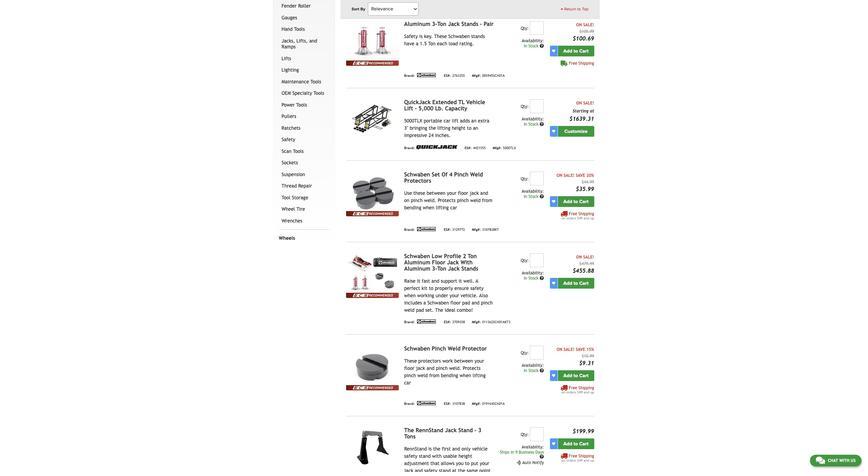 Task type: locate. For each thing, give the bounding box(es) containing it.
with up that
[[433, 454, 442, 459]]

jack
[[470, 190, 479, 196], [416, 366, 426, 371], [405, 468, 414, 473]]

in stock for aluminum 3-ton jack stands - pair
[[524, 44, 540, 48]]

1 horizontal spatial jack
[[416, 366, 426, 371]]

es#:
[[444, 74, 451, 78], [465, 146, 472, 150], [444, 228, 451, 232], [444, 321, 451, 324], [444, 402, 451, 406]]

1 horizontal spatial 5000tlx
[[503, 146, 516, 150]]

1 add to wish list image from the top
[[552, 130, 556, 133]]

is
[[420, 34, 423, 39], [429, 446, 432, 452]]

safety down a at right bottom
[[471, 286, 484, 291]]

vehicle
[[473, 446, 488, 452]]

1 stock from the top
[[529, 44, 539, 48]]

0 vertical spatial stand
[[419, 454, 431, 459]]

on inside on sale!                         save 15% $10.99 $9.31
[[557, 347, 563, 352]]

4 free from the top
[[569, 454, 578, 459]]

add to cart button down $9.31
[[558, 371, 595, 381]]

1 horizontal spatial from
[[483, 198, 493, 203]]

tons
[[405, 434, 416, 440]]

schwaben for set
[[405, 171, 430, 178]]

includes
[[405, 300, 422, 306]]

1 in from the top
[[524, 44, 528, 48]]

bending
[[405, 205, 422, 211], [441, 373, 459, 379]]

add to cart button down "$455.88"
[[558, 278, 595, 289]]

rennstand down "tons"
[[405, 446, 427, 452]]

4 in stock from the top
[[524, 276, 540, 281]]

cart down $35.99
[[580, 199, 589, 205]]

schwaben low profile 2 ton aluminum floor jack with aluminum 3-ton jack stands
[[405, 253, 479, 272]]

2 stock from the top
[[529, 122, 539, 127]]

005945sch01a
[[483, 74, 505, 78]]

floor
[[458, 190, 469, 196], [451, 300, 461, 306], [405, 366, 415, 371]]

5000tlx right 4421555
[[503, 146, 516, 150]]

cart for $35.99
[[580, 199, 589, 205]]

3 in from the top
[[524, 194, 528, 199]]

$455.88
[[573, 268, 595, 274]]

1 vertical spatial these
[[405, 358, 417, 364]]

es#: for protectors
[[444, 228, 451, 232]]

weld inside use these between your floor jack and on pinch weld. protects pinch weld from bending when lifting car
[[471, 198, 481, 203]]

lifting for set
[[436, 205, 449, 211]]

5 question circle image from the top
[[540, 455, 544, 459]]

$49
[[578, 216, 583, 220], [578, 391, 583, 395], [578, 459, 583, 463]]

weld. down work on the bottom of the page
[[450, 366, 462, 371]]

save
[[576, 173, 586, 178], [576, 347, 586, 352]]

save for $9.31
[[576, 347, 586, 352]]

with
[[433, 454, 442, 459], [840, 459, 850, 464]]

2 vertical spatial floor
[[405, 366, 415, 371]]

3 brand: from the top
[[405, 228, 415, 232]]

add to cart down $199.99
[[564, 441, 589, 447]]

1 vertical spatial a
[[424, 300, 426, 306]]

in stock for schwaben set of 4 pinch weld protectors
[[524, 194, 540, 199]]

in stock for schwaben low profile 2 ton aluminum floor jack with aluminum 3-ton jack stands
[[524, 276, 540, 281]]

sale! left the 20% at the top of page
[[564, 173, 575, 178]]

5 availability: from the top
[[522, 363, 544, 368]]

safety down that
[[425, 468, 438, 473]]

2 in stock from the top
[[524, 122, 540, 127]]

2 vertical spatial weld
[[418, 373, 428, 379]]

es#: left 4421555
[[465, 146, 472, 150]]

a down working
[[424, 300, 426, 306]]

on up the $479.99
[[577, 255, 582, 260]]

at inside on sale! starting at $1639.31
[[590, 109, 595, 114]]

3 in stock from the top
[[524, 194, 540, 199]]

by
[[361, 7, 366, 11]]

1 horizontal spatial at
[[590, 109, 595, 114]]

on
[[577, 22, 582, 27], [577, 101, 582, 106], [557, 173, 563, 178], [577, 255, 582, 260], [557, 347, 563, 352]]

jack down protectors
[[416, 366, 426, 371]]

qty: for schwaben low profile 2 ton aluminum floor jack with aluminum 3-ton jack stands
[[521, 258, 529, 263]]

your
[[447, 190, 457, 196], [450, 293, 460, 299], [475, 358, 485, 364], [480, 461, 490, 467]]

0 vertical spatial protects
[[438, 198, 456, 203]]

2 save from the top
[[576, 347, 586, 352]]

0 horizontal spatial protects
[[438, 198, 456, 203]]

1 vertical spatial up
[[591, 391, 595, 395]]

sale! inside the "on sale! $105.99 $100.69"
[[584, 22, 595, 27]]

schwaben pinch weld protector
[[405, 346, 487, 352]]

1 vertical spatial pad
[[416, 308, 424, 313]]

schwaben - corporate logo image left es#: 3129772 at the right top
[[417, 227, 437, 231]]

2 vertical spatial lifting
[[473, 373, 486, 379]]

pullers link
[[280, 111, 328, 123]]

2 3- from the top
[[432, 266, 438, 272]]

ton down the key.
[[429, 41, 436, 46]]

add to wish list image for quickjack extended tl vehicle lift - 5,000 lb. capacity
[[552, 130, 556, 133]]

the inside the rennstand jack stand - 3 tons
[[405, 427, 414, 434]]

tool
[[282, 195, 291, 201]]

0 vertical spatial the
[[429, 125, 436, 131]]

es#3107838 - 019164sch01a - schwaben pinch weld protector - these protectors work between your floor jack and pinch weld. protects pinch weld from bending when lifting car - schwaben - audi bmw volkswagen mercedes benz mini porsche image
[[346, 346, 399, 386]]

add to cart down $35.99
[[564, 199, 589, 205]]

es#: left 3107838
[[444, 402, 451, 406]]

1 qty: from the top
[[521, 26, 529, 31]]

tool storage link
[[280, 192, 328, 204]]

0 vertical spatial rennstand
[[416, 427, 444, 434]]

orders for $35.99
[[567, 216, 577, 220]]

with inside rennstand is the first and only vehicle safety stand with usable height adjustment that allows you to put your jack and safety stand at the same po
[[433, 454, 442, 459]]

sale! for $100.69
[[584, 22, 595, 27]]

qty: for schwaben pinch weld protector
[[521, 351, 529, 356]]

weld
[[471, 171, 483, 178], [448, 346, 461, 352]]

4 stock from the top
[[529, 276, 539, 281]]

1 orders from the top
[[567, 216, 577, 220]]

1 add from the top
[[564, 48, 573, 54]]

es#3709358 - 011362sch01akt3 - schwaben low profile 2 ton aluminum floor jack with aluminum 3-ton jack stands - raise it fast and support it well. a perfect kit to properly ensure safety when working under your vehicle. also includes a schwaben floor pad and pinch weld pad set. the ideal combo! - schwaben - audi bmw volkswagen mercedes benz mini porsche image
[[346, 254, 399, 293]]

add to cart button for $455.88
[[558, 278, 595, 289]]

weld. down "these"
[[425, 198, 437, 203]]

quickjack - corporate logo image
[[417, 145, 458, 150]]

1 vertical spatial 3-
[[432, 266, 438, 272]]

1 horizontal spatial between
[[455, 358, 474, 364]]

jack left stand
[[445, 427, 457, 434]]

lifting down protector
[[473, 373, 486, 379]]

$49 for $9.31
[[578, 391, 583, 395]]

2 add from the top
[[564, 199, 573, 205]]

$100.69
[[573, 35, 595, 42]]

free shipping on orders $49 and up for $9.31
[[562, 386, 595, 395]]

1 brand: from the top
[[405, 74, 415, 78]]

schwaben - corporate logo image
[[417, 73, 437, 77], [417, 227, 437, 231], [417, 320, 437, 324], [417, 401, 437, 406]]

on inside on sale! starting at $1639.31
[[577, 101, 582, 106]]

es#: for floor
[[444, 321, 451, 324]]

0 vertical spatial jack
[[470, 190, 479, 196]]

0 horizontal spatial is
[[420, 34, 423, 39]]

on up starting
[[577, 101, 582, 106]]

0 horizontal spatial it
[[417, 278, 421, 284]]

between right "these"
[[427, 190, 446, 196]]

sale! up the $105.99 at the top of page
[[584, 22, 595, 27]]

that
[[431, 461, 440, 467]]

is left the key.
[[420, 34, 423, 39]]

weld
[[471, 198, 481, 203], [405, 308, 415, 313], [418, 373, 428, 379]]

019164sch01a
[[483, 402, 505, 406]]

1 horizontal spatial bending
[[441, 373, 459, 379]]

tools down oem specialty tools link
[[296, 102, 307, 108]]

1 add to wish list image from the top
[[552, 49, 556, 53]]

schwaben up protectors
[[405, 346, 430, 352]]

on inside on sale! $479.99 $455.88
[[577, 255, 582, 260]]

0 vertical spatial lifting
[[438, 125, 451, 131]]

3 qty: from the top
[[521, 177, 529, 181]]

4 brand: from the top
[[405, 321, 415, 324]]

0 vertical spatial these
[[435, 34, 447, 39]]

0 horizontal spatial jack
[[405, 468, 414, 473]]

jacks, lifts, and ramps link
[[280, 35, 328, 53]]

kit
[[422, 286, 428, 291]]

return to top
[[564, 7, 589, 11]]

5 qty: from the top
[[521, 351, 529, 356]]

1 horizontal spatial it
[[459, 278, 462, 284]]

4 add from the top
[[564, 373, 573, 379]]

tools for power tools
[[296, 102, 307, 108]]

allows
[[441, 461, 455, 467]]

0 vertical spatial weld
[[471, 198, 481, 203]]

your inside these protectors work between your floor jack and pinch weld. protects pinch weld from bending when lifting car
[[475, 358, 485, 364]]

2 vertical spatial $49
[[578, 459, 583, 463]]

rennstand is the first and only vehicle safety stand with usable height adjustment that allows you to put your jack and safety stand at the same po
[[405, 446, 491, 473]]

availability: for schwaben set of 4 pinch weld protectors
[[522, 189, 544, 194]]

schwaben for low
[[405, 253, 430, 260]]

protects for 4
[[438, 198, 456, 203]]

extended
[[433, 99, 457, 106]]

0 vertical spatial bending
[[405, 205, 422, 211]]

pinch right 4
[[455, 171, 469, 178]]

1 schwaben - corporate logo image from the top
[[417, 73, 437, 77]]

1 vertical spatial add to wish list image
[[552, 374, 556, 378]]

2 cart from the top
[[580, 199, 589, 205]]

free shipping on orders $49 and up for $35.99
[[562, 212, 595, 220]]

1 save from the top
[[576, 173, 586, 178]]

1 ecs tuning recommends this product. image from the top
[[346, 61, 399, 66]]

the inside 5000tlx portable car lift adds an extra 3" bringing the lifting height to an impressive 24 inches.
[[429, 125, 436, 131]]

2 vertical spatial free shipping on orders $49 and up
[[562, 454, 595, 463]]

height inside rennstand is the first and only vehicle safety stand with usable height adjustment that allows you to put your jack and safety stand at the same po
[[459, 454, 473, 459]]

weld. inside use these between your floor jack and on pinch weld. protects pinch weld from bending when lifting car
[[425, 198, 437, 203]]

jack down the schwaben set of 4 pinch weld protectors link at the top of page
[[470, 190, 479, 196]]

2 up from the top
[[591, 391, 595, 395]]

brand: for schwaben low profile 2 ton aluminum floor jack with aluminum 3-ton jack stands
[[405, 321, 415, 324]]

3 shipping from the top
[[579, 386, 595, 391]]

0 vertical spatial safety
[[471, 286, 484, 291]]

to inside rennstand is the first and only vehicle safety stand with usable height adjustment that allows you to put your jack and safety stand at the same po
[[465, 461, 470, 467]]

3 free shipping on orders $49 and up from the top
[[562, 454, 595, 463]]

tools inside the hand tools link
[[294, 26, 305, 32]]

1 vertical spatial at
[[453, 468, 457, 473]]

cart for $9.31
[[580, 373, 589, 379]]

es#3129772 - 3107838kt - schwaben set of 4 pinch weld protectors  - use these between your floor jack and on pinch weld. protects pinch weld from bending when lifting car - schwaben - audi bmw volkswagen mercedes benz mini porsche image
[[346, 172, 399, 211]]

0 vertical spatial -
[[480, 21, 482, 27]]

es#: for 5,000
[[465, 146, 472, 150]]

the right 'set.'
[[436, 308, 444, 313]]

shipping down $9.31
[[579, 386, 595, 391]]

cart for $455.88
[[580, 281, 589, 286]]

sale! for 15%
[[564, 347, 575, 352]]

safety up scan
[[282, 137, 295, 142]]

2 add to wish list image from the top
[[552, 374, 556, 378]]

shipping down $35.99
[[579, 212, 595, 216]]

bending for pinch
[[441, 373, 459, 379]]

add to wish list image
[[552, 130, 556, 133], [552, 200, 556, 203], [552, 282, 556, 285], [552, 442, 556, 446]]

2 question circle image from the top
[[540, 122, 544, 126]]

0 vertical spatial between
[[427, 190, 446, 196]]

lifting up inches.
[[438, 125, 451, 131]]

1 question circle image from the top
[[540, 44, 544, 48]]

1 vertical spatial floor
[[451, 300, 461, 306]]

2 it from the left
[[459, 278, 462, 284]]

cart down "$455.88"
[[580, 281, 589, 286]]

5 brand: from the top
[[405, 402, 415, 406]]

ecs tuning recommends this product. image for schwaben set of 4 pinch weld protectors
[[346, 211, 399, 216]]

011362sch01akt3
[[483, 321, 511, 324]]

1 vertical spatial safety
[[405, 454, 418, 459]]

safety
[[471, 286, 484, 291], [405, 454, 418, 459], [425, 468, 438, 473]]

return to top link
[[561, 6, 589, 12]]

schwaben inside schwaben set of 4 pinch weld protectors
[[405, 171, 430, 178]]

rennstand inside the rennstand jack stand - 3 tons
[[416, 427, 444, 434]]

to up free shipping
[[574, 48, 579, 54]]

1 add to cart button from the top
[[558, 46, 595, 56]]

es#2763355 - 005945sch01a - aluminum 3-ton jack stands - pair - safety is key. these schwaben stands have a 1.5 ton each load rating. - schwaben - audi bmw volkswagen mercedes benz mini porsche image
[[346, 21, 399, 61]]

1 vertical spatial rennstand
[[405, 446, 427, 452]]

under
[[436, 293, 449, 299]]

car inside these protectors work between your floor jack and pinch weld. protects pinch weld from bending when lifting car
[[405, 380, 411, 386]]

schwaben - corporate logo image for protectors
[[417, 227, 437, 231]]

schwaben inside raise it fast and support it well. a perfect kit to properly ensure safety when working under your vehicle. also includes a schwaben floor pad and pinch weld pad set. the ideal combo!
[[428, 300, 449, 306]]

$49 down $199.99
[[578, 459, 583, 463]]

mfg#: for aluminum 3-ton jack stands - pair
[[472, 74, 481, 78]]

ton right 2 on the bottom right
[[468, 253, 477, 260]]

bending down use
[[405, 205, 422, 211]]

adjustment
[[405, 461, 429, 467]]

on inside the "on sale! $105.99 $100.69"
[[577, 22, 582, 27]]

1 horizontal spatial the
[[436, 308, 444, 313]]

1 vertical spatial bending
[[441, 373, 459, 379]]

2 $49 from the top
[[578, 391, 583, 395]]

1 horizontal spatial safety
[[425, 468, 438, 473]]

weld. for set
[[425, 198, 437, 203]]

tools subcategories element
[[279, 0, 329, 230]]

4 ecs tuning recommends this product. image from the top
[[346, 386, 399, 391]]

1 vertical spatial an
[[473, 125, 479, 131]]

0 horizontal spatial weld
[[405, 308, 415, 313]]

free shipping on orders $49 and up down $35.99
[[562, 212, 595, 220]]

1 vertical spatial -
[[415, 105, 417, 112]]

1 horizontal spatial -
[[475, 427, 477, 434]]

save inside on sale!                         save 15% $10.99 $9.31
[[576, 347, 586, 352]]

on left '15%'
[[557, 347, 563, 352]]

a left 1.5
[[416, 41, 419, 46]]

protects down protector
[[463, 366, 481, 371]]

is for rennstand
[[429, 446, 432, 452]]

1 vertical spatial when
[[405, 293, 416, 299]]

when down perfect
[[405, 293, 416, 299]]

- inside quickjack extended tl vehicle lift - 5,000 lb. capacity
[[415, 105, 417, 112]]

is inside safety is key. these schwaben stands have a 1.5 ton each load rating.
[[420, 34, 423, 39]]

0 horizontal spatial -
[[415, 105, 417, 112]]

add to cart for $9.31
[[564, 373, 589, 379]]

up down $9.31
[[591, 391, 595, 395]]

is inside rennstand is the first and only vehicle safety stand with usable height adjustment that allows you to put your jack and safety stand at the same po
[[429, 446, 432, 452]]

sale! inside on sale!                         save 15% $10.99 $9.31
[[564, 347, 575, 352]]

0 horizontal spatial safety
[[405, 454, 418, 459]]

2 add to wish list image from the top
[[552, 200, 556, 203]]

3 stock from the top
[[529, 194, 539, 199]]

in for quickjack extended tl vehicle lift - 5,000 lb. capacity
[[524, 122, 528, 127]]

add for $35.99
[[564, 199, 573, 205]]

tools inside "scan tools" link
[[293, 149, 304, 154]]

4 in from the top
[[524, 276, 528, 281]]

height inside 5000tlx portable car lift adds an extra 3" bringing the lifting height to an impressive 24 inches.
[[452, 125, 466, 131]]

$479.99
[[580, 261, 595, 266]]

0 vertical spatial floor
[[458, 190, 469, 196]]

5 in from the top
[[524, 369, 528, 373]]

tools right scan
[[293, 149, 304, 154]]

tools right specialty on the left top of page
[[314, 91, 325, 96]]

when down protector
[[460, 373, 472, 379]]

pinch up work on the bottom of the page
[[432, 346, 446, 352]]

1 horizontal spatial pinch
[[455, 171, 469, 178]]

to right kit
[[429, 286, 434, 291]]

mfg#: down combo!
[[472, 321, 481, 324]]

schwaben set of 4 pinch weld protectors
[[405, 171, 483, 184]]

stock for schwaben pinch weld protector
[[529, 369, 539, 373]]

the inside raise it fast and support it well. a perfect kit to properly ensure safety when working under your vehicle. also includes a schwaben floor pad and pinch weld pad set. the ideal combo!
[[436, 308, 444, 313]]

1 vertical spatial orders
[[567, 391, 577, 395]]

add to wish list image
[[552, 49, 556, 53], [552, 374, 556, 378]]

4 add to wish list image from the top
[[552, 442, 556, 446]]

2 aluminum from the top
[[405, 259, 431, 266]]

4 add to cart from the top
[[564, 373, 589, 379]]

3 ecs tuning recommends this product. image from the top
[[346, 293, 399, 298]]

hand tools link
[[280, 24, 328, 35]]

mfg#: for schwaben low profile 2 ton aluminum floor jack with aluminum 3-ton jack stands
[[472, 321, 481, 324]]

3 add from the top
[[564, 281, 573, 286]]

3709358
[[453, 321, 465, 324]]

5 in stock from the top
[[524, 369, 540, 373]]

1 vertical spatial protects
[[463, 366, 481, 371]]

extra
[[478, 118, 490, 124]]

at down you
[[453, 468, 457, 473]]

tools
[[294, 26, 305, 32], [311, 79, 322, 84], [314, 91, 325, 96], [296, 102, 307, 108], [293, 149, 304, 154]]

weld up work on the bottom of the page
[[448, 346, 461, 352]]

in
[[524, 44, 528, 48], [524, 122, 528, 127], [524, 194, 528, 199], [524, 276, 528, 281], [524, 369, 528, 373]]

lifting
[[438, 125, 451, 131], [436, 205, 449, 211], [473, 373, 486, 379]]

from inside these protectors work between your floor jack and pinch weld. protects pinch weld from bending when lifting car
[[430, 373, 440, 379]]

0 vertical spatial when
[[423, 205, 435, 211]]

protects down schwaben set of 4 pinch weld protectors
[[438, 198, 456, 203]]

pinch
[[455, 171, 469, 178], [432, 346, 446, 352]]

0 horizontal spatial weld.
[[425, 198, 437, 203]]

orders
[[567, 216, 577, 220], [567, 391, 577, 395], [567, 459, 577, 463]]

ecs tuning recommends this product. image
[[346, 61, 399, 66], [346, 211, 399, 216], [346, 293, 399, 298], [346, 386, 399, 391]]

lifting inside use these between your floor jack and on pinch weld. protects pinch weld from bending when lifting car
[[436, 205, 449, 211]]

0 vertical spatial up
[[591, 216, 595, 220]]

question circle image for $100.69
[[540, 44, 544, 48]]

from inside use these between your floor jack and on pinch weld. protects pinch weld from bending when lifting car
[[483, 198, 493, 203]]

add for $100.69
[[564, 48, 573, 54]]

bending down work on the bottom of the page
[[441, 373, 459, 379]]

5000tlx up bringing
[[405, 118, 423, 124]]

jack inside use these between your floor jack and on pinch weld. protects pinch weld from bending when lifting car
[[470, 190, 479, 196]]

and inside use these between your floor jack and on pinch weld. protects pinch weld from bending when lifting car
[[481, 190, 489, 196]]

0 vertical spatial free shipping on orders $49 and up
[[562, 212, 595, 220]]

0 vertical spatial stands
[[462, 21, 479, 27]]

safety inside safety is key. these schwaben stands have a 1.5 ton each load rating.
[[405, 34, 418, 39]]

low
[[432, 253, 443, 260]]

0 vertical spatial add to wish list image
[[552, 49, 556, 53]]

3 question circle image from the top
[[540, 195, 544, 199]]

an right adds
[[472, 118, 477, 124]]

2 qty: from the top
[[521, 104, 529, 109]]

to down $35.99
[[574, 199, 579, 205]]

auto notify
[[523, 461, 544, 466]]

3 add to wish list image from the top
[[552, 282, 556, 285]]

0 vertical spatial height
[[452, 125, 466, 131]]

2 vertical spatial orders
[[567, 459, 577, 463]]

weld down protectors
[[418, 373, 428, 379]]

when inside use these between your floor jack and on pinch weld. protects pinch weld from bending when lifting car
[[423, 205, 435, 211]]

mfg#: left 019164sch01a
[[472, 402, 481, 406]]

2 free shipping on orders $49 and up from the top
[[562, 386, 595, 395]]

tools inside maintenance tools link
[[311, 79, 322, 84]]

$1639.31
[[570, 116, 595, 122]]

0 vertical spatial car
[[444, 118, 451, 124]]

maintenance tools link
[[280, 76, 328, 88]]

from for schwaben pinch weld protector
[[430, 373, 440, 379]]

safety for safety
[[282, 137, 295, 142]]

on sale! $105.99 $100.69
[[573, 22, 595, 42]]

2 brand: from the top
[[405, 146, 415, 150]]

2 vertical spatial up
[[591, 459, 595, 463]]

protectors
[[419, 358, 441, 364]]

2 add to cart button from the top
[[558, 196, 595, 207]]

weld. inside these protectors work between your floor jack and pinch weld. protects pinch weld from bending when lifting car
[[450, 366, 462, 371]]

0 horizontal spatial when
[[405, 293, 416, 299]]

2 horizontal spatial -
[[480, 21, 482, 27]]

2 ecs tuning recommends this product. image from the top
[[346, 211, 399, 216]]

2 orders from the top
[[567, 391, 577, 395]]

brand: for quickjack extended tl vehicle lift - 5,000 lb. capacity
[[405, 146, 415, 150]]

tools inside oem specialty tools link
[[314, 91, 325, 96]]

schwaben up "these"
[[405, 171, 430, 178]]

scan tools
[[282, 149, 304, 154]]

4 availability: from the top
[[522, 271, 544, 276]]

0 horizontal spatial a
[[416, 41, 419, 46]]

$49 for $35.99
[[578, 216, 583, 220]]

stock for schwaben set of 4 pinch weld protectors
[[529, 194, 539, 199]]

0 vertical spatial pinch
[[455, 171, 469, 178]]

add to cart down "$455.88"
[[564, 281, 589, 286]]

tools inside power tools link
[[296, 102, 307, 108]]

a inside safety is key. these schwaben stands have a 1.5 ton each load rating.
[[416, 41, 419, 46]]

1 vertical spatial pinch
[[432, 346, 446, 352]]

free shipping on orders $49 and up down $9.31
[[562, 386, 595, 395]]

3- down low
[[432, 266, 438, 272]]

aluminum
[[405, 21, 431, 27], [405, 259, 431, 266], [405, 266, 431, 272]]

1 vertical spatial free shipping on orders $49 and up
[[562, 386, 595, 395]]

add to wish list image for schwaben low profile 2 ton aluminum floor jack with aluminum 3-ton jack stands
[[552, 282, 556, 285]]

lb.
[[436, 105, 444, 112]]

shipping down $100.69
[[579, 61, 595, 66]]

cart down $100.69
[[580, 48, 589, 54]]

1 horizontal spatial weld.
[[450, 366, 462, 371]]

3- up the key.
[[432, 21, 438, 27]]

1 horizontal spatial safety
[[405, 34, 418, 39]]

tools for hand tools
[[294, 26, 305, 32]]

0 vertical spatial an
[[472, 118, 477, 124]]

1 free shipping on orders $49 and up from the top
[[562, 212, 595, 220]]

0 horizontal spatial at
[[453, 468, 457, 473]]

stands up stands at the right top of page
[[462, 21, 479, 27]]

schwaben - corporate logo image left es#: 2763355
[[417, 73, 437, 77]]

0 vertical spatial safety
[[405, 34, 418, 39]]

0 vertical spatial orders
[[567, 216, 577, 220]]

save left the 20% at the top of page
[[576, 173, 586, 178]]

question circle image
[[540, 44, 544, 48], [540, 122, 544, 126], [540, 195, 544, 199], [540, 276, 544, 281], [540, 455, 544, 459]]

shipping down $199.99
[[579, 454, 595, 459]]

stand down allows
[[439, 468, 451, 473]]

lifting inside these protectors work between your floor jack and pinch weld. protects pinch weld from bending when lifting car
[[473, 373, 486, 379]]

when inside these protectors work between your floor jack and pinch weld. protects pinch weld from bending when lifting car
[[460, 373, 472, 379]]

mfg#: left 3107838kt
[[472, 228, 481, 232]]

these up each
[[435, 34, 447, 39]]

weld up mfg#: 3107838kt
[[471, 198, 481, 203]]

stands up the well.
[[462, 266, 479, 272]]

free down $100.69
[[569, 61, 578, 66]]

fender roller
[[282, 3, 311, 9]]

add to cart down $9.31
[[564, 373, 589, 379]]

0 vertical spatial save
[[576, 173, 586, 178]]

on left the 20% at the top of page
[[557, 173, 563, 178]]

jack
[[448, 21, 460, 27], [448, 259, 459, 266], [448, 266, 460, 272], [445, 427, 457, 434]]

2 stands from the top
[[462, 266, 479, 272]]

3 add to cart from the top
[[564, 281, 589, 286]]

2 horizontal spatial safety
[[471, 286, 484, 291]]

None number field
[[531, 21, 544, 35], [531, 99, 544, 113], [531, 172, 544, 186], [531, 254, 544, 267], [531, 346, 544, 360], [531, 428, 544, 442], [531, 21, 544, 35], [531, 99, 544, 113], [531, 172, 544, 186], [531, 254, 544, 267], [531, 346, 544, 360], [531, 428, 544, 442]]

lift
[[405, 105, 414, 112]]

4 cart from the top
[[580, 373, 589, 379]]

car inside use these between your floor jack and on pinch weld. protects pinch weld from bending when lifting car
[[451, 205, 457, 211]]

3 availability: from the top
[[522, 189, 544, 194]]

0 vertical spatial from
[[483, 198, 493, 203]]

$35.99
[[576, 186, 595, 193]]

1 up from the top
[[591, 216, 595, 220]]

save inside on sale!                         save 20% $44.99 $35.99
[[576, 173, 586, 178]]

cart
[[580, 48, 589, 54], [580, 199, 589, 205], [580, 281, 589, 286], [580, 373, 589, 379], [580, 441, 589, 447]]

0 horizontal spatial from
[[430, 373, 440, 379]]

3 add to cart button from the top
[[558, 278, 595, 289]]

5000tlx inside 5000tlx portable car lift adds an extra 3" bringing the lifting height to an impressive 24 inches.
[[405, 118, 423, 124]]

es#: left 3709358 on the right bottom
[[444, 321, 451, 324]]

bending inside these protectors work between your floor jack and pinch weld. protects pinch weld from bending when lifting car
[[441, 373, 459, 379]]

2 schwaben - corporate logo image from the top
[[417, 227, 437, 231]]

wheel tire link
[[280, 204, 328, 215]]

sale! up starting
[[584, 101, 595, 106]]

and inside these protectors work between your floor jack and pinch weld. protects pinch weld from bending when lifting car
[[427, 366, 435, 371]]

3 cart from the top
[[580, 281, 589, 286]]

on inside on sale!                         save 20% $44.99 $35.99
[[557, 173, 563, 178]]

schwaben - corporate logo image down 'set.'
[[417, 320, 437, 324]]

3-
[[432, 21, 438, 27], [432, 266, 438, 272]]

schwaben up load
[[449, 34, 470, 39]]

2 availability: from the top
[[522, 117, 544, 122]]

2 horizontal spatial jack
[[470, 190, 479, 196]]

brand: for schwaben set of 4 pinch weld protectors
[[405, 228, 415, 232]]

2 in from the top
[[524, 122, 528, 127]]

1 vertical spatial jack
[[416, 366, 426, 371]]

1 availability: from the top
[[522, 38, 544, 43]]

pinch inside raise it fast and support it well. a perfect kit to properly ensure safety when working under your vehicle. also includes a schwaben floor pad and pinch weld pad set. the ideal combo!
[[481, 300, 493, 306]]

2 vertical spatial -
[[475, 427, 477, 434]]

1 vertical spatial weld
[[448, 346, 461, 352]]

mfg#: for schwaben set of 4 pinch weld protectors
[[472, 228, 481, 232]]

comments image
[[817, 457, 826, 465]]

protects inside these protectors work between your floor jack and pinch weld. protects pinch weld from bending when lifting car
[[463, 366, 481, 371]]

6 qty: from the top
[[521, 433, 529, 437]]

in stock for schwaben pinch weld protector
[[524, 369, 540, 373]]

sale! inside on sale! starting at $1639.31
[[584, 101, 595, 106]]

from down protectors
[[430, 373, 440, 379]]

an
[[472, 118, 477, 124], [473, 125, 479, 131]]

same
[[467, 468, 478, 473]]

0 vertical spatial 5000tlx
[[405, 118, 423, 124]]

add to cart for $100.69
[[564, 48, 589, 54]]

at inside rennstand is the first and only vehicle safety stand with usable height adjustment that allows you to put your jack and safety stand at the same po
[[453, 468, 457, 473]]

mfg#: 019164sch01a
[[472, 402, 505, 406]]

weld inside these protectors work between your floor jack and pinch weld. protects pinch weld from bending when lifting car
[[418, 373, 428, 379]]

bending inside use these between your floor jack and on pinch weld. protects pinch weld from bending when lifting car
[[405, 205, 422, 211]]

1 $49 from the top
[[578, 216, 583, 220]]

1 in stock from the top
[[524, 44, 540, 48]]

hand
[[282, 26, 293, 32]]

sale! inside on sale!                         save 20% $44.99 $35.99
[[564, 173, 575, 178]]

jack down adjustment
[[405, 468, 414, 473]]

cart down $9.31
[[580, 373, 589, 379]]

combo!
[[457, 308, 473, 313]]

1 add to cart from the top
[[564, 48, 589, 54]]

sale! inside on sale! $479.99 $455.88
[[584, 255, 595, 260]]

2 add to cart from the top
[[564, 199, 589, 205]]

- right lift
[[415, 105, 417, 112]]

0 vertical spatial the
[[436, 308, 444, 313]]

schwaben inside schwaben low profile 2 ton aluminum floor jack with aluminum 3-ton jack stands
[[405, 253, 430, 260]]

4 question circle image from the top
[[540, 276, 544, 281]]

stock for aluminum 3-ton jack stands - pair
[[529, 44, 539, 48]]

4421555
[[473, 146, 486, 150]]

tools up the lifts,
[[294, 26, 305, 32]]

the down the portable
[[429, 125, 436, 131]]

up down $35.99
[[591, 216, 595, 220]]

$49 down $35.99
[[578, 216, 583, 220]]

1 vertical spatial height
[[459, 454, 473, 459]]

sockets link
[[280, 157, 328, 169]]

free shipping on orders $49 and up
[[562, 212, 595, 220], [562, 386, 595, 395], [562, 454, 595, 463]]

safety inside tools subcategories element
[[282, 137, 295, 142]]

car inside 5000tlx portable car lift adds an extra 3" bringing the lifting height to an impressive 24 inches.
[[444, 118, 451, 124]]

ecs tuning recommends this product. image for schwaben pinch weld protector
[[346, 386, 399, 391]]

0 horizontal spatial these
[[405, 358, 417, 364]]

is for 3-
[[420, 34, 423, 39]]

stands inside schwaben low profile 2 ton aluminum floor jack with aluminum 3-ton jack stands
[[462, 266, 479, 272]]

2 vertical spatial when
[[460, 373, 472, 379]]

tools for scan tools
[[293, 149, 304, 154]]

1 3- from the top
[[432, 21, 438, 27]]

1 horizontal spatial protects
[[463, 366, 481, 371]]

0 horizontal spatial with
[[433, 454, 442, 459]]

car
[[444, 118, 451, 124], [451, 205, 457, 211], [405, 380, 411, 386]]

0 vertical spatial a
[[416, 41, 419, 46]]

protects inside use these between your floor jack and on pinch weld. protects pinch weld from bending when lifting car
[[438, 198, 456, 203]]

0 horizontal spatial the
[[405, 427, 414, 434]]

these left protectors
[[405, 358, 417, 364]]

when
[[423, 205, 435, 211], [405, 293, 416, 299], [460, 373, 472, 379]]

floor inside raise it fast and support it well. a perfect kit to properly ensure safety when working under your vehicle. also includes a schwaben floor pad and pinch weld pad set. the ideal combo!
[[451, 300, 461, 306]]

4 add to cart button from the top
[[558, 371, 595, 381]]

lifting up es#: 3129772 at the right top
[[436, 205, 449, 211]]

5 stock from the top
[[529, 369, 539, 373]]

0 vertical spatial weld
[[471, 171, 483, 178]]

chat with us
[[829, 459, 856, 464]]

schwaben - corporate logo image left es#: 3107838
[[417, 401, 437, 406]]

on for 20%
[[557, 173, 563, 178]]

schwaben pinch weld protector link
[[405, 346, 487, 352]]

4 qty: from the top
[[521, 258, 529, 263]]

at
[[590, 109, 595, 114], [453, 468, 457, 473]]

protectors
[[405, 178, 432, 184]]

1 cart from the top
[[580, 48, 589, 54]]

vehicle
[[467, 99, 486, 106]]



Task type: describe. For each thing, give the bounding box(es) containing it.
ensure
[[455, 286, 469, 291]]

top
[[582, 7, 589, 11]]

safety link
[[280, 134, 328, 146]]

these inside these protectors work between your floor jack and pinch weld. protects pinch weld from bending when lifting car
[[405, 358, 417, 364]]

3107838
[[453, 402, 465, 406]]

wheels
[[279, 236, 295, 241]]

es#: 4421555
[[465, 146, 486, 150]]

stock for schwaben low profile 2 ton aluminum floor jack with aluminum 3-ton jack stands
[[529, 276, 539, 281]]

quickjack extended tl vehicle lift - 5,000 lb. capacity link
[[405, 99, 486, 112]]

availability: for quickjack extended tl vehicle lift - 5,000 lb. capacity
[[522, 117, 544, 122]]

rennstand inside rennstand is the first and only vehicle safety stand with usable height adjustment that allows you to put your jack and safety stand at the same po
[[405, 446, 427, 452]]

of
[[442, 171, 448, 178]]

inches.
[[436, 133, 451, 138]]

add to wish list image for $9.31
[[552, 374, 556, 378]]

a inside raise it fast and support it well. a perfect kit to properly ensure safety when working under your vehicle. also includes a schwaben floor pad and pinch weld pad set. the ideal combo!
[[424, 300, 426, 306]]

between inside use these between your floor jack and on pinch weld. protects pinch weld from bending when lifting car
[[427, 190, 446, 196]]

aluminum 3-ton jack stands - pair
[[405, 21, 494, 27]]

- inside the rennstand jack stand - 3 tons
[[475, 427, 477, 434]]

profile
[[444, 253, 462, 260]]

quickjack
[[405, 99, 431, 106]]

lifts link
[[280, 53, 328, 65]]

jacks, lifts, and ramps
[[282, 38, 317, 50]]

2763355
[[453, 74, 465, 78]]

lifting for pinch
[[473, 373, 486, 379]]

sale! for at
[[584, 101, 595, 106]]

use
[[405, 190, 412, 196]]

to down "$455.88"
[[574, 281, 579, 286]]

set
[[432, 171, 440, 178]]

impressive
[[405, 133, 428, 138]]

business
[[519, 450, 535, 455]]

mfg#: for quickjack extended tl vehicle lift - 5,000 lb. capacity
[[493, 146, 502, 150]]

add to wish list image for $100.69
[[552, 49, 556, 53]]

ideal
[[445, 308, 456, 313]]

mfg#: for schwaben pinch weld protector
[[472, 402, 481, 406]]

power tools
[[282, 102, 307, 108]]

first
[[442, 446, 451, 452]]

jack down profile
[[448, 266, 460, 272]]

on for $455.88
[[577, 255, 582, 260]]

3 up from the top
[[591, 459, 595, 463]]

es#: 3129772
[[444, 228, 465, 232]]

qty: for schwaben set of 4 pinch weld protectors
[[521, 177, 529, 181]]

1 horizontal spatial stand
[[439, 468, 451, 473]]

on sale! starting at $1639.31
[[570, 101, 595, 122]]

3 aluminum from the top
[[405, 266, 431, 272]]

mfg#: 005945sch01a
[[472, 74, 505, 78]]

brand: for schwaben pinch weld protector
[[405, 402, 415, 406]]

on sale!                         save 15% $10.99 $9.31
[[557, 347, 595, 367]]

1 it from the left
[[417, 278, 421, 284]]

wifi image
[[517, 461, 521, 466]]

3
[[479, 427, 482, 434]]

0 horizontal spatial stand
[[419, 454, 431, 459]]

weld for schwaben set of 4 pinch weld protectors
[[471, 198, 481, 203]]

adds
[[460, 118, 470, 124]]

mfg#: 011362sch01akt3
[[472, 321, 511, 324]]

suspension link
[[280, 169, 328, 181]]

specialty
[[293, 91, 312, 96]]

from for schwaben set of 4 pinch weld protectors
[[483, 198, 493, 203]]

schwaben for pinch
[[405, 346, 430, 352]]

5000tlx portable car lift adds an extra 3" bringing the lifting height to an impressive 24 inches.
[[405, 118, 490, 138]]

ton down low
[[438, 266, 447, 272]]

es#4421555 - 5000tlx -  quickjack extended tl vehicle lift - 5,000 lb. capacity - 5000tlx portable car lift adds an extra 3" bringing the lifting height to an impressive 24 inches. - quickjack - audi bmw volkswagen mercedes benz mini porsche image
[[346, 99, 399, 139]]

pinch inside schwaben set of 4 pinch weld protectors
[[455, 171, 469, 178]]

0 horizontal spatial pad
[[416, 308, 424, 313]]

jack inside the rennstand jack stand - 3 tons
[[445, 427, 457, 434]]

on for 15%
[[557, 347, 563, 352]]

3 orders from the top
[[567, 459, 577, 463]]

$199.99
[[573, 428, 595, 435]]

5 add to cart from the top
[[564, 441, 589, 447]]

on sale!                         save 20% $44.99 $35.99
[[557, 173, 595, 193]]

2 free from the top
[[569, 212, 578, 216]]

put
[[471, 461, 479, 467]]

jack inside rennstand is the first and only vehicle safety stand with usable height adjustment that allows you to put your jack and safety stand at the same po
[[405, 468, 414, 473]]

safety for safety is key. these schwaben stands have a 1.5 ton each load rating.
[[405, 34, 418, 39]]

tools for maintenance tools
[[311, 79, 322, 84]]

floor inside these protectors work between your floor jack and pinch weld. protects pinch weld from bending when lifting car
[[405, 366, 415, 371]]

to down on sale!                         save 15% $10.99 $9.31
[[574, 373, 579, 379]]

0 horizontal spatial weld
[[448, 346, 461, 352]]

5 cart from the top
[[580, 441, 589, 447]]

protects for protector
[[463, 366, 481, 371]]

weld inside raise it fast and support it well. a perfect kit to properly ensure safety when working under your vehicle. also includes a schwaben floor pad and pinch weld pad set. the ideal combo!
[[405, 308, 415, 313]]

when for schwaben set of 4 pinch weld protectors
[[423, 205, 435, 211]]

5,000
[[419, 105, 434, 112]]

add to wish list image for schwaben set of 4 pinch weld protectors
[[552, 200, 556, 203]]

pullers
[[282, 114, 297, 119]]

to inside raise it fast and support it well. a perfect kit to properly ensure safety when working under your vehicle. also includes a schwaben floor pad and pinch weld pad set. the ideal combo!
[[429, 286, 434, 291]]

bending for set
[[405, 205, 422, 211]]

sale! for $455.88
[[584, 255, 595, 260]]

up for $9.31
[[591, 391, 595, 395]]

in for schwaben low profile 2 ton aluminum floor jack with aluminum 3-ton jack stands
[[524, 276, 528, 281]]

on for at
[[577, 101, 582, 106]]

brand: for aluminum 3-ton jack stands - pair
[[405, 74, 415, 78]]

free shipping
[[569, 61, 595, 66]]

in
[[511, 450, 515, 455]]

hand tools
[[282, 26, 305, 32]]

and inside jacks, lifts, and ramps
[[310, 38, 317, 44]]

4 shipping from the top
[[579, 454, 595, 459]]

oem specialty tools link
[[280, 88, 328, 99]]

qty: for quickjack extended tl vehicle lift - 5,000 lb. capacity
[[521, 104, 529, 109]]

customize link
[[558, 126, 595, 137]]

when for schwaben pinch weld protector
[[460, 373, 472, 379]]

suspension
[[282, 172, 305, 177]]

lift
[[452, 118, 459, 124]]

ecs tuning recommends this product. image for schwaben low profile 2 ton aluminum floor jack with aluminum 3-ton jack stands
[[346, 293, 399, 298]]

vehicle.
[[461, 293, 478, 299]]

es#4499709 - 18mrs3 - the rennstand jack stand - 3 tons - rennstand is the first and only vehicle safety stand with usable height adjustment that allows you to put your jack and safety stand at the same point under your vehicle - rennstand - audi bmw volkswagen mercedes benz mini porsche image
[[346, 428, 399, 467]]

bringing
[[410, 125, 428, 131]]

2
[[463, 253, 467, 260]]

have
[[405, 41, 415, 46]]

up for $35.99
[[591, 216, 595, 220]]

weld for schwaben pinch weld protector
[[418, 373, 428, 379]]

raise
[[405, 278, 416, 284]]

starting
[[573, 109, 589, 114]]

portable
[[424, 118, 443, 124]]

$10.99
[[582, 354, 595, 359]]

jack up safety is key. these schwaben stands have a 1.5 ton each load rating.
[[448, 21, 460, 27]]

tool storage
[[282, 195, 309, 201]]

aluminum 3-ton jack stands - pair link
[[405, 21, 494, 27]]

auto notify link
[[516, 461, 544, 466]]

0 horizontal spatial pinch
[[432, 346, 446, 352]]

save for $35.99
[[576, 173, 586, 178]]

- for stands
[[480, 21, 482, 27]]

1 horizontal spatial with
[[840, 459, 850, 464]]

on inside use these between your floor jack and on pinch weld. protects pinch weld from bending when lifting car
[[405, 198, 410, 203]]

ratchets link
[[280, 123, 328, 134]]

question circle image for $35.99
[[540, 195, 544, 199]]

height for jack
[[459, 454, 473, 459]]

weld. for pinch
[[450, 366, 462, 371]]

1 shipping from the top
[[579, 61, 595, 66]]

pair
[[484, 21, 494, 27]]

4
[[450, 171, 453, 178]]

caret up image
[[561, 7, 564, 11]]

jack left 2 on the bottom right
[[448, 259, 459, 266]]

stock for quickjack extended tl vehicle lift - 5,000 lb. capacity
[[529, 122, 539, 127]]

9
[[516, 450, 518, 455]]

15%
[[587, 347, 595, 352]]

availability: for schwaben low profile 2 ton aluminum floor jack with aluminum 3-ton jack stands
[[522, 271, 544, 276]]

on sale! $479.99 $455.88
[[573, 255, 595, 274]]

safety inside raise it fast and support it well. a perfect kit to properly ensure safety when working under your vehicle. also includes a schwaben floor pad and pinch weld pad set. the ideal combo!
[[471, 286, 484, 291]]

maintenance
[[282, 79, 309, 84]]

qty: for aluminum 3-ton jack stands - pair
[[521, 26, 529, 31]]

ton inside safety is key. these schwaben stands have a 1.5 ton each load rating.
[[429, 41, 436, 46]]

days
[[536, 450, 544, 455]]

1 vertical spatial the
[[434, 446, 441, 452]]

lifting inside 5000tlx portable car lift adds an extra 3" bringing the lifting height to an impressive 24 inches.
[[438, 125, 451, 131]]

add to cart for $455.88
[[564, 281, 589, 286]]

car for weld
[[405, 380, 411, 386]]

ships
[[500, 450, 510, 455]]

ramps
[[282, 44, 296, 50]]

add to cart button for $9.31
[[558, 371, 595, 381]]

2 vertical spatial the
[[458, 468, 466, 473]]

jack inside these protectors work between your floor jack and pinch weld. protects pinch weld from bending when lifting car
[[416, 366, 426, 371]]

cart for $100.69
[[580, 48, 589, 54]]

in for aluminum 3-ton jack stands - pair
[[524, 44, 528, 48]]

ecs tuning recommends this product. image for aluminum 3-ton jack stands - pair
[[346, 61, 399, 66]]

to inside 5000tlx portable car lift adds an extra 3" bringing the lifting height to an impressive 24 inches.
[[467, 125, 472, 131]]

these inside safety is key. these schwaben stands have a 1.5 ton each load rating.
[[435, 34, 447, 39]]

to down $199.99
[[574, 441, 579, 447]]

5 add to cart button from the top
[[558, 439, 595, 450]]

1 stands from the top
[[462, 21, 479, 27]]

schwaben inside safety is key. these schwaben stands have a 1.5 ton each load rating.
[[449, 34, 470, 39]]

when inside raise it fast and support it well. a perfect kit to properly ensure safety when working under your vehicle. also includes a schwaben floor pad and pinch weld pad set. the ideal combo!
[[405, 293, 416, 299]]

add for $455.88
[[564, 281, 573, 286]]

auto
[[523, 461, 532, 466]]

lighting
[[282, 67, 299, 73]]

to left 'top'
[[578, 7, 581, 11]]

your inside use these between your floor jack and on pinch weld. protects pinch weld from bending when lifting car
[[447, 190, 457, 196]]

question circle image for $455.88
[[540, 276, 544, 281]]

sale! for 20%
[[564, 173, 575, 178]]

1 horizontal spatial pad
[[463, 300, 471, 306]]

add to cart button for $100.69
[[558, 46, 595, 56]]

20%
[[587, 173, 595, 178]]

the rennstand jack stand - 3 tons link
[[405, 427, 482, 440]]

height for tl
[[452, 125, 466, 131]]

thread repair
[[282, 183, 312, 189]]

3 free from the top
[[569, 386, 578, 391]]

add to cart for $35.99
[[564, 199, 589, 205]]

4 schwaben - corporate logo image from the top
[[417, 401, 437, 406]]

1 vertical spatial 5000tlx
[[503, 146, 516, 150]]

2 shipping from the top
[[579, 212, 595, 216]]

sort
[[352, 7, 360, 11]]

6 availability: from the top
[[522, 445, 544, 450]]

add for $9.31
[[564, 373, 573, 379]]

only
[[462, 446, 471, 452]]

1 free from the top
[[569, 61, 578, 66]]

floor inside use these between your floor jack and on pinch weld. protects pinch weld from bending when lifting car
[[458, 190, 469, 196]]

thread repair link
[[280, 181, 328, 192]]

stand
[[459, 427, 473, 434]]

availability: for schwaben pinch weld protector
[[522, 363, 544, 368]]

maintenance tools
[[282, 79, 322, 84]]

in for schwaben pinch weld protector
[[524, 369, 528, 373]]

1 aluminum from the top
[[405, 21, 431, 27]]

es#: for pair
[[444, 74, 451, 78]]

your inside rennstand is the first and only vehicle safety stand with usable height adjustment that allows you to put your jack and safety stand at the same po
[[480, 461, 490, 467]]

in for schwaben set of 4 pinch weld protectors
[[524, 194, 528, 199]]

in stock for quickjack extended tl vehicle lift - 5,000 lb. capacity
[[524, 122, 540, 127]]

rating.
[[460, 41, 474, 46]]

schwaben - corporate logo image for floor
[[417, 320, 437, 324]]

3 $49 from the top
[[578, 459, 583, 463]]

oem specialty tools
[[282, 91, 325, 96]]

between inside these protectors work between your floor jack and pinch weld. protects pinch weld from bending when lifting car
[[455, 358, 474, 364]]

question circle image
[[540, 369, 544, 373]]

schwaben set of 4 pinch weld protectors link
[[405, 171, 483, 184]]

ton up safety is key. these schwaben stands have a 1.5 ton each load rating.
[[438, 21, 447, 27]]

schwaben - corporate logo image for pair
[[417, 73, 437, 77]]

tire
[[297, 207, 305, 212]]

working
[[418, 293, 435, 299]]

3- inside schwaben low profile 2 ton aluminum floor jack with aluminum 3-ton jack stands
[[432, 266, 438, 272]]

orders for $9.31
[[567, 391, 577, 395]]

your inside raise it fast and support it well. a perfect kit to properly ensure safety when working under your vehicle. also includes a schwaben floor pad and pinch weld pad set. the ideal combo!
[[450, 293, 460, 299]]

fender roller link
[[280, 0, 328, 12]]

24
[[429, 133, 434, 138]]

weld inside schwaben set of 4 pinch weld protectors
[[471, 171, 483, 178]]

with
[[461, 259, 473, 266]]

on for $100.69
[[577, 22, 582, 27]]

5 add from the top
[[564, 441, 573, 447]]

us
[[851, 459, 856, 464]]

wrenches
[[282, 218, 303, 224]]

availability: for aluminum 3-ton jack stands - pair
[[522, 38, 544, 43]]

3107838kt
[[483, 228, 499, 232]]

work
[[443, 358, 453, 364]]



Task type: vqa. For each thing, say whether or not it's contained in the screenshot.
leftmost 88
no



